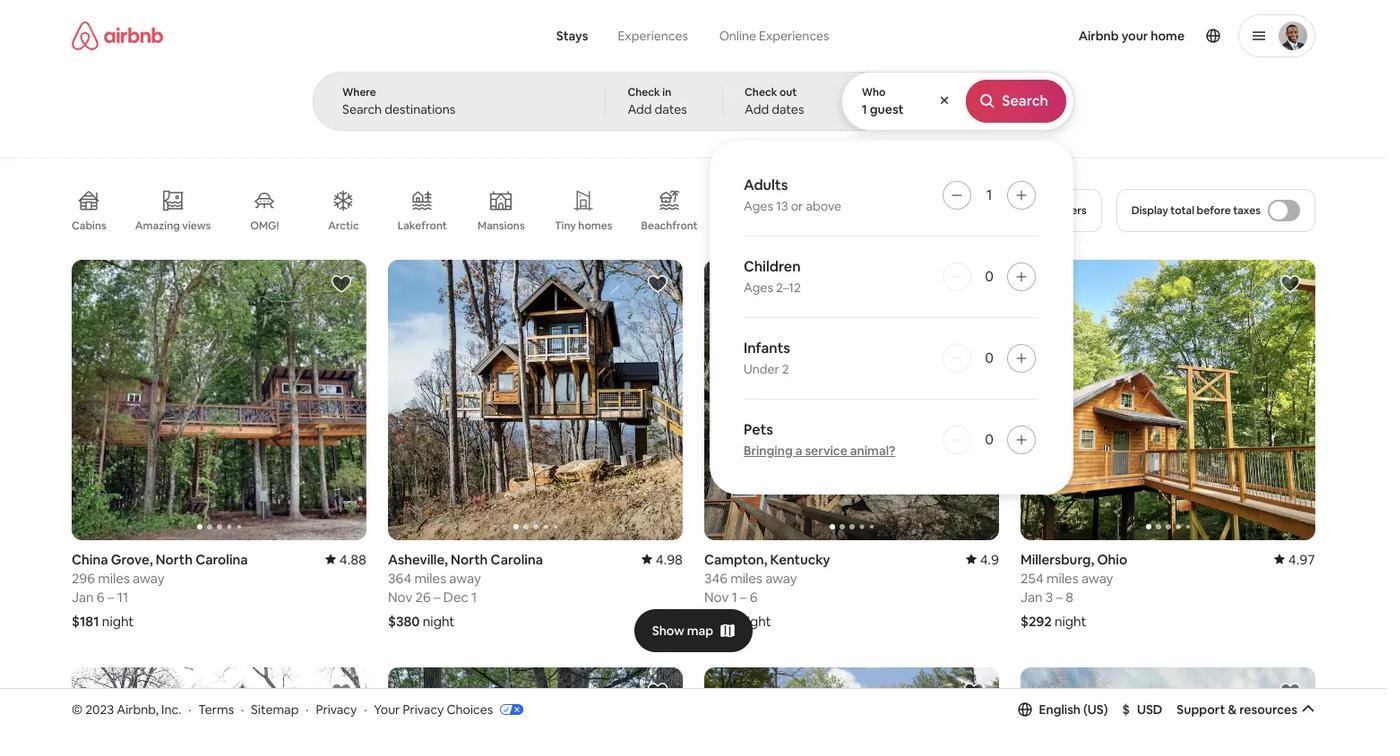 Task type: describe. For each thing, give the bounding box(es) containing it.
castles
[[812, 219, 850, 233]]

3
[[1046, 589, 1054, 606]]

privacy link
[[316, 702, 357, 718]]

homes
[[579, 219, 613, 233]]

ohio
[[1098, 551, 1128, 568]]

parks
[[1016, 219, 1044, 233]]

experiences inside online experiences link
[[759, 28, 830, 44]]

jan inside 'millersburg, ohio 254 miles away jan 3 – 8 $292 night'
[[1021, 589, 1043, 606]]

4.97
[[1289, 551, 1316, 568]]

views
[[182, 219, 211, 233]]

© 2023 airbnb, inc. ·
[[72, 702, 191, 718]]

resources
[[1240, 702, 1298, 718]]

1 inside who 1 guest
[[862, 101, 868, 117]]

254
[[1021, 570, 1044, 587]]

group containing amazing views
[[72, 176, 1044, 246]]

english (us) button
[[1018, 702, 1109, 718]]

asheville, north carolina 364 miles away nov 26 – dec 1 $380 night
[[388, 551, 543, 630]]

©
[[72, 702, 83, 718]]

infants
[[744, 339, 791, 358]]

4.97 out of 5 average rating image
[[1275, 551, 1316, 568]]

$684
[[705, 613, 737, 630]]

13
[[776, 198, 789, 214]]

bringing a service animal? button
[[744, 443, 896, 459]]

1 inside campton, kentucky 346 miles away nov 1 – 6 $684 night
[[732, 589, 738, 606]]

map
[[687, 623, 714, 639]]

miles inside 'asheville, north carolina 364 miles away nov 26 – dec 1 $380 night'
[[415, 570, 447, 587]]

north inside 'asheville, north carolina 364 miles away nov 26 – dec 1 $380 night'
[[451, 551, 488, 568]]

1 inside 'asheville, north carolina 364 miles away nov 26 – dec 1 $380 night'
[[472, 589, 477, 606]]

4.9 out of 5 average rating image
[[966, 551, 1000, 568]]

night inside the china grove, north carolina 296 miles away jan 6 – 11 $181 night
[[102, 613, 134, 630]]

millersburg, ohio 254 miles away jan 3 – 8 $292 night
[[1021, 551, 1128, 630]]

4.88
[[340, 551, 367, 568]]

adults
[[744, 176, 788, 195]]

support & resources button
[[1177, 702, 1316, 718]]

under
[[744, 361, 780, 377]]

check for check out add dates
[[745, 85, 778, 100]]

show map button
[[635, 609, 753, 652]]

national
[[972, 219, 1014, 233]]

add to wishlist: frazeysburg, ohio image
[[331, 681, 352, 702]]

guest
[[870, 101, 904, 117]]

display
[[1132, 204, 1169, 218]]

away inside 'millersburg, ohio 254 miles away jan 3 – 8 $292 night'
[[1082, 570, 1114, 587]]

airbnb your home
[[1079, 28, 1185, 44]]

experiences inside experiences button
[[618, 28, 688, 44]]

296
[[72, 570, 95, 587]]

china grove, north carolina 296 miles away jan 6 – 11 $181 night
[[72, 551, 248, 630]]

0 for children
[[985, 267, 994, 286]]

support
[[1177, 702, 1226, 718]]

online experiences
[[720, 28, 830, 44]]

support & resources
[[1177, 702, 1298, 718]]

show map
[[652, 623, 714, 639]]

airbnb
[[1079, 28, 1119, 44]]

346
[[705, 570, 728, 587]]

6 for –
[[750, 589, 758, 606]]

$ usd
[[1123, 702, 1163, 718]]

experiences button
[[603, 18, 704, 54]]

add for check out add dates
[[745, 101, 769, 117]]

what can we help you find? tab list
[[542, 18, 704, 54]]

sitemap
[[251, 702, 299, 718]]

amazing
[[135, 219, 180, 233]]

$181
[[72, 613, 99, 630]]

check in add dates
[[628, 85, 687, 117]]

0 for infants
[[985, 349, 994, 368]]

your
[[374, 702, 400, 718]]

&
[[1229, 702, 1237, 718]]

kentucky
[[771, 551, 831, 568]]

adults ages 13 or above
[[744, 176, 842, 214]]

(us)
[[1084, 702, 1109, 718]]

display total before taxes
[[1132, 204, 1261, 218]]

add for check in add dates
[[628, 101, 652, 117]]

– inside the china grove, north carolina 296 miles away jan 6 – 11 $181 night
[[107, 589, 114, 606]]

usd
[[1138, 702, 1163, 718]]

infants under 2
[[744, 339, 791, 377]]

4.98
[[656, 551, 683, 568]]

out
[[780, 85, 797, 100]]

carolina inside 'asheville, north carolina 364 miles away nov 26 – dec 1 $380 night'
[[491, 551, 543, 568]]

millersburg,
[[1021, 551, 1095, 568]]

profile element
[[873, 0, 1316, 72]]

terms link
[[198, 702, 234, 718]]

3 · from the left
[[306, 702, 309, 718]]

airbnb your home link
[[1068, 17, 1196, 55]]

online experiences link
[[704, 18, 846, 54]]

nov inside campton, kentucky 346 miles away nov 1 – 6 $684 night
[[705, 589, 729, 606]]

add to wishlist: willow, new york image
[[964, 681, 985, 702]]

arctic
[[328, 219, 359, 233]]

lakefront
[[398, 219, 447, 233]]

night inside campton, kentucky 346 miles away nov 1 – 6 $684 night
[[740, 613, 772, 630]]

tiny homes
[[555, 219, 613, 233]]

dates for check out add dates
[[772, 101, 805, 117]]

asheville,
[[388, 551, 448, 568]]

campton,
[[705, 551, 768, 568]]

add to wishlist: asheville, north carolina image
[[647, 273, 669, 295]]

sitemap link
[[251, 702, 299, 718]]

animal?
[[851, 443, 896, 459]]

add to wishlist: china grove, north carolina image
[[331, 273, 352, 295]]

total
[[1171, 204, 1195, 218]]



Task type: locate. For each thing, give the bounding box(es) containing it.
bringing
[[744, 443, 793, 459]]

above
[[806, 198, 842, 214]]

$
[[1123, 702, 1130, 718]]

dates inside check in add dates
[[655, 101, 687, 117]]

dates
[[655, 101, 687, 117], [772, 101, 805, 117]]

nov down 346
[[705, 589, 729, 606]]

1 horizontal spatial 6
[[750, 589, 758, 606]]

service
[[805, 443, 848, 459]]

stays button
[[542, 18, 603, 54]]

english (us)
[[1040, 702, 1109, 718]]

miles inside campton, kentucky 346 miles away nov 1 – 6 $684 night
[[731, 570, 763, 587]]

1 vertical spatial 0
[[985, 349, 994, 368]]

1 6 from the left
[[97, 589, 105, 606]]

miles down millersburg,
[[1047, 570, 1079, 587]]

your
[[1122, 28, 1149, 44]]

$380
[[388, 613, 420, 630]]

in
[[663, 85, 672, 100]]

cabins
[[72, 219, 106, 233]]

airbnb,
[[117, 702, 159, 718]]

add to wishlist: old fort, north carolina image
[[647, 681, 669, 702]]

or
[[791, 198, 804, 214]]

3 away from the left
[[766, 570, 797, 587]]

1 ages from the top
[[744, 198, 774, 214]]

away inside the china grove, north carolina 296 miles away jan 6 – 11 $181 night
[[133, 570, 165, 587]]

2 dates from the left
[[772, 101, 805, 117]]

1 miles from the left
[[98, 570, 130, 587]]

1 horizontal spatial privacy
[[403, 702, 444, 718]]

4.9
[[981, 551, 1000, 568]]

nov inside 'asheville, north carolina 364 miles away nov 26 – dec 1 $380 night'
[[388, 589, 413, 606]]

experiences right online
[[759, 28, 830, 44]]

4.88 out of 5 average rating image
[[325, 551, 367, 568]]

away up dec
[[449, 570, 481, 587]]

privacy left your
[[316, 702, 357, 718]]

0 horizontal spatial 6
[[97, 589, 105, 606]]

0 horizontal spatial dates
[[655, 101, 687, 117]]

2 add from the left
[[745, 101, 769, 117]]

north inside the china grove, north carolina 296 miles away jan 6 – 11 $181 night
[[156, 551, 193, 568]]

add
[[628, 101, 652, 117], [745, 101, 769, 117]]

1 0 from the top
[[985, 267, 994, 286]]

ages up trending
[[744, 198, 774, 214]]

add down online experiences at the right top of page
[[745, 101, 769, 117]]

0
[[985, 267, 994, 286], [985, 349, 994, 368], [985, 430, 994, 449]]

1 – from the left
[[107, 589, 114, 606]]

away down the "ohio"
[[1082, 570, 1114, 587]]

6 down campton,
[[750, 589, 758, 606]]

away down kentucky
[[766, 570, 797, 587]]

jan inside the china grove, north carolina 296 miles away jan 6 – 11 $181 night
[[72, 589, 94, 606]]

treehouses
[[885, 219, 943, 233]]

privacy
[[316, 702, 357, 718], [403, 702, 444, 718]]

– inside campton, kentucky 346 miles away nov 1 – 6 $684 night
[[741, 589, 747, 606]]

0 horizontal spatial north
[[156, 551, 193, 568]]

1 vertical spatial ages
[[744, 280, 774, 296]]

north right grove,
[[156, 551, 193, 568]]

taxes
[[1234, 204, 1261, 218]]

1 up the national
[[987, 186, 993, 204]]

6 for jan
[[97, 589, 105, 606]]

0 horizontal spatial add
[[628, 101, 652, 117]]

3 night from the left
[[740, 613, 772, 630]]

1 north from the left
[[156, 551, 193, 568]]

dates down "out"
[[772, 101, 805, 117]]

2 6 from the left
[[750, 589, 758, 606]]

2 privacy from the left
[[403, 702, 444, 718]]

ages for children
[[744, 280, 774, 296]]

1 horizontal spatial carolina
[[491, 551, 543, 568]]

4 – from the left
[[1057, 589, 1063, 606]]

1 experiences from the left
[[618, 28, 688, 44]]

night
[[102, 613, 134, 630], [423, 613, 455, 630], [740, 613, 772, 630], [1055, 613, 1087, 630]]

3 0 from the top
[[985, 430, 994, 449]]

before
[[1197, 204, 1231, 218]]

china
[[72, 551, 108, 568]]

carolina
[[196, 551, 248, 568], [491, 551, 543, 568]]

nov down 364
[[388, 589, 413, 606]]

6 inside campton, kentucky 346 miles away nov 1 – 6 $684 night
[[750, 589, 758, 606]]

miles down campton,
[[731, 570, 763, 587]]

night inside 'millersburg, ohio 254 miles away jan 3 – 8 $292 night'
[[1055, 613, 1087, 630]]

1 away from the left
[[133, 570, 165, 587]]

– down campton,
[[741, 589, 747, 606]]

filters button
[[1019, 189, 1102, 232]]

3 miles from the left
[[731, 570, 763, 587]]

away inside 'asheville, north carolina 364 miles away nov 26 – dec 1 $380 night'
[[449, 570, 481, 587]]

online
[[720, 28, 757, 44]]

Where field
[[342, 101, 577, 117]]

2 · from the left
[[241, 702, 244, 718]]

national parks
[[972, 219, 1044, 233]]

experiences up in
[[618, 28, 688, 44]]

privacy inside your privacy choices link
[[403, 702, 444, 718]]

campton, kentucky 346 miles away nov 1 – 6 $684 night
[[705, 551, 831, 630]]

1 horizontal spatial north
[[451, 551, 488, 568]]

miles up the '11'
[[98, 570, 130, 587]]

1 down who
[[862, 101, 868, 117]]

check
[[628, 85, 661, 100], [745, 85, 778, 100]]

1
[[862, 101, 868, 117], [987, 186, 993, 204], [472, 589, 477, 606], [732, 589, 738, 606]]

inc.
[[161, 702, 181, 718]]

11
[[117, 589, 128, 606]]

display total before taxes button
[[1117, 189, 1316, 232]]

0 vertical spatial 0
[[985, 267, 994, 286]]

north
[[156, 551, 193, 568], [451, 551, 488, 568]]

1 check from the left
[[628, 85, 661, 100]]

miles inside 'millersburg, ohio 254 miles away jan 3 – 8 $292 night'
[[1047, 570, 1079, 587]]

children
[[744, 257, 801, 276]]

1 horizontal spatial dates
[[772, 101, 805, 117]]

night down 8
[[1055, 613, 1087, 630]]

2 carolina from the left
[[491, 551, 543, 568]]

add to wishlist: fletcher, north carolina image
[[1280, 681, 1302, 702]]

1 horizontal spatial nov
[[705, 589, 729, 606]]

filters
[[1056, 204, 1087, 218]]

check for check in add dates
[[628, 85, 661, 100]]

your privacy choices
[[374, 702, 493, 718]]

mansions
[[478, 219, 525, 233]]

amazing views
[[135, 219, 211, 233]]

2 experiences from the left
[[759, 28, 830, 44]]

terms
[[198, 702, 234, 718]]

night down the '11'
[[102, 613, 134, 630]]

night inside 'asheville, north carolina 364 miles away nov 26 – dec 1 $380 night'
[[423, 613, 455, 630]]

check left "out"
[[745, 85, 778, 100]]

4 night from the left
[[1055, 613, 1087, 630]]

terms · sitemap · privacy
[[198, 702, 357, 718]]

ages down children
[[744, 280, 774, 296]]

1 carolina from the left
[[196, 551, 248, 568]]

add to wishlist: millersburg, ohio image
[[1280, 273, 1302, 295]]

ages inside children ages 2–12
[[744, 280, 774, 296]]

– right 26
[[434, 589, 441, 606]]

home
[[1151, 28, 1185, 44]]

miles inside the china grove, north carolina 296 miles away jan 6 – 11 $181 night
[[98, 570, 130, 587]]

6 inside the china grove, north carolina 296 miles away jan 6 – 11 $181 night
[[97, 589, 105, 606]]

away
[[133, 570, 165, 587], [449, 570, 481, 587], [766, 570, 797, 587], [1082, 570, 1114, 587]]

0 vertical spatial ages
[[744, 198, 774, 214]]

2 ages from the top
[[744, 280, 774, 296]]

night right $684
[[740, 613, 772, 630]]

1 jan from the left
[[72, 589, 94, 606]]

stays
[[557, 28, 588, 44]]

away inside campton, kentucky 346 miles away nov 1 – 6 $684 night
[[766, 570, 797, 587]]

– inside 'millersburg, ohio 254 miles away jan 3 – 8 $292 night'
[[1057, 589, 1063, 606]]

1 horizontal spatial jan
[[1021, 589, 1043, 606]]

2 night from the left
[[423, 613, 455, 630]]

jan down 296
[[72, 589, 94, 606]]

away down grove,
[[133, 570, 165, 587]]

26
[[416, 589, 431, 606]]

carolina inside the china grove, north carolina 296 miles away jan 6 – 11 $181 night
[[196, 551, 248, 568]]

your privacy choices link
[[374, 702, 524, 719]]

2
[[783, 361, 790, 377]]

0 horizontal spatial experiences
[[618, 28, 688, 44]]

jan
[[72, 589, 94, 606], [1021, 589, 1043, 606]]

2 jan from the left
[[1021, 589, 1043, 606]]

– inside 'asheville, north carolina 364 miles away nov 26 – dec 1 $380 night'
[[434, 589, 441, 606]]

north up dec
[[451, 551, 488, 568]]

add to wishlist: campton, kentucky image
[[964, 273, 985, 295]]

choices
[[447, 702, 493, 718]]

2 away from the left
[[449, 570, 481, 587]]

4 · from the left
[[364, 702, 367, 718]]

pets
[[744, 420, 774, 439]]

· right inc.
[[188, 702, 191, 718]]

ages for adults
[[744, 198, 774, 214]]

1 privacy from the left
[[316, 702, 357, 718]]

· right "terms"
[[241, 702, 244, 718]]

None search field
[[313, 0, 1075, 495]]

1 horizontal spatial check
[[745, 85, 778, 100]]

1 dates from the left
[[655, 101, 687, 117]]

4 miles from the left
[[1047, 570, 1079, 587]]

3 – from the left
[[741, 589, 747, 606]]

pets bringing a service animal?
[[744, 420, 896, 459]]

1 right dec
[[472, 589, 477, 606]]

1 horizontal spatial add
[[745, 101, 769, 117]]

1 · from the left
[[188, 702, 191, 718]]

omg!
[[250, 219, 279, 233]]

check left in
[[628, 85, 661, 100]]

1 night from the left
[[102, 613, 134, 630]]

english
[[1040, 702, 1081, 718]]

where
[[342, 85, 376, 100]]

0 for pets
[[985, 430, 994, 449]]

6 left the '11'
[[97, 589, 105, 606]]

4.98 out of 5 average rating image
[[642, 551, 683, 568]]

who 1 guest
[[862, 85, 904, 117]]

children ages 2–12
[[744, 257, 801, 296]]

add inside check out add dates
[[745, 101, 769, 117]]

– right 3
[[1057, 589, 1063, 606]]

– left the '11'
[[107, 589, 114, 606]]

check inside check in add dates
[[628, 85, 661, 100]]

add inside check in add dates
[[628, 101, 652, 117]]

night down 26
[[423, 613, 455, 630]]

2 0 from the top
[[985, 349, 994, 368]]

trending
[[729, 219, 774, 233]]

check inside check out add dates
[[745, 85, 778, 100]]

group
[[72, 176, 1044, 246], [72, 260, 367, 540], [388, 260, 683, 540], [705, 260, 1000, 540], [1021, 260, 1316, 540], [72, 668, 367, 732], [388, 668, 683, 732], [705, 668, 1000, 732], [1021, 668, 1316, 732]]

2023
[[85, 702, 114, 718]]

jan left 3
[[1021, 589, 1043, 606]]

1 up $684
[[732, 589, 738, 606]]

none search field containing adults
[[313, 0, 1075, 495]]

privacy right your
[[403, 702, 444, 718]]

stays tab panel
[[313, 72, 1075, 495]]

a
[[796, 443, 803, 459]]

8
[[1066, 589, 1074, 606]]

4 away from the left
[[1082, 570, 1114, 587]]

add down experiences button
[[628, 101, 652, 117]]

· left your
[[364, 702, 367, 718]]

0 horizontal spatial privacy
[[316, 702, 357, 718]]

0 horizontal spatial check
[[628, 85, 661, 100]]

2 check from the left
[[745, 85, 778, 100]]

show
[[652, 623, 685, 639]]

miles up 26
[[415, 570, 447, 587]]

2 nov from the left
[[705, 589, 729, 606]]

1 nov from the left
[[388, 589, 413, 606]]

1 add from the left
[[628, 101, 652, 117]]

0 horizontal spatial carolina
[[196, 551, 248, 568]]

dates for check in add dates
[[655, 101, 687, 117]]

1 horizontal spatial experiences
[[759, 28, 830, 44]]

ages inside adults ages 13 or above
[[744, 198, 774, 214]]

0 horizontal spatial jan
[[72, 589, 94, 606]]

miles
[[98, 570, 130, 587], [415, 570, 447, 587], [731, 570, 763, 587], [1047, 570, 1079, 587]]

2 – from the left
[[434, 589, 441, 606]]

2 north from the left
[[451, 551, 488, 568]]

who
[[862, 85, 886, 100]]

dates down in
[[655, 101, 687, 117]]

tiny
[[555, 219, 576, 233]]

6
[[97, 589, 105, 606], [750, 589, 758, 606]]

2 vertical spatial 0
[[985, 430, 994, 449]]

grove,
[[111, 551, 153, 568]]

2 miles from the left
[[415, 570, 447, 587]]

· left privacy "link"
[[306, 702, 309, 718]]

0 horizontal spatial nov
[[388, 589, 413, 606]]

dates inside check out add dates
[[772, 101, 805, 117]]



Task type: vqa. For each thing, say whether or not it's contained in the screenshot.
Dublin, Ireland 4,354 miles away Dec 21 – 26 $20,683 night
no



